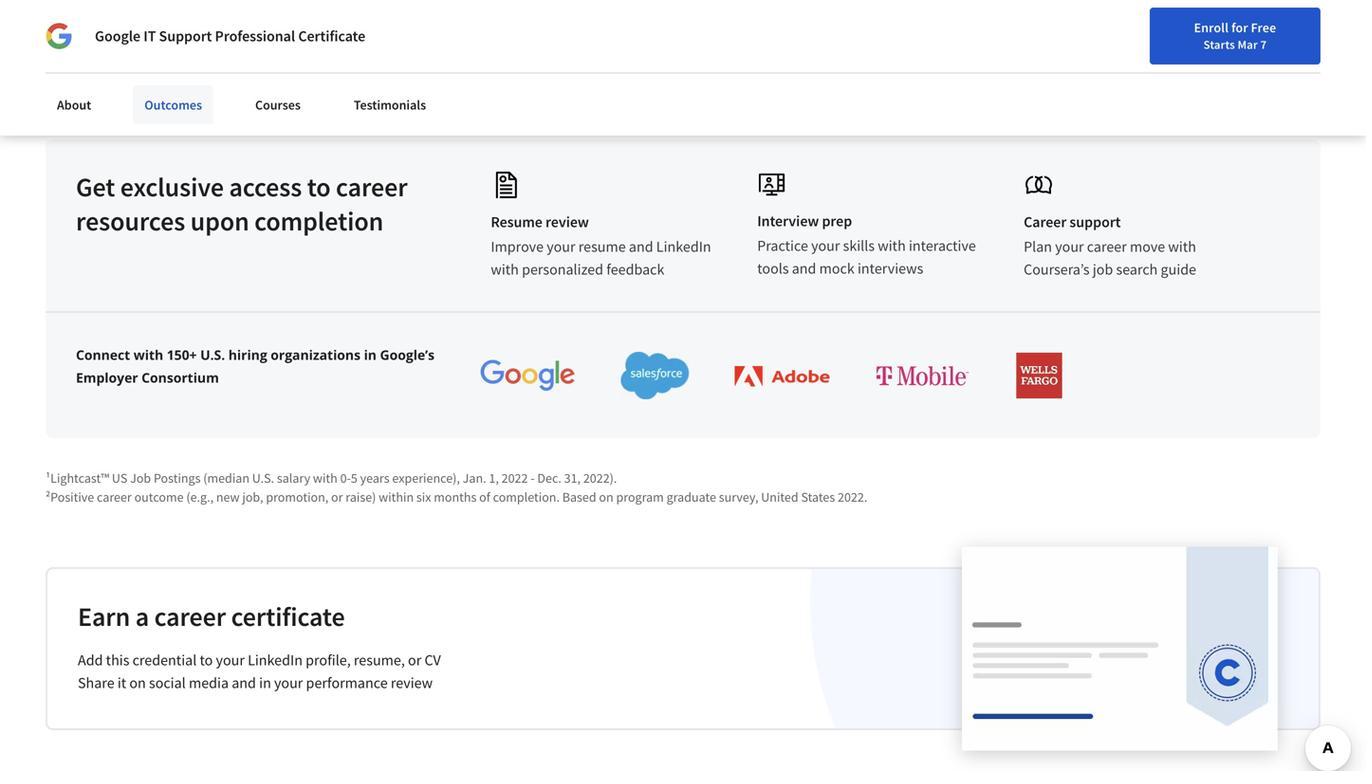 Task type: describe. For each thing, give the bounding box(es) containing it.
interactive
[[909, 237, 976, 255]]

2022
[[502, 470, 528, 487]]

2022.
[[838, 489, 868, 506]]

google's
[[380, 346, 435, 364]]

upon
[[190, 205, 249, 238]]

linkedin inside the add this credential to your linkedin profile, resume, or cv share it on social media and in your performance review
[[248, 651, 303, 670]]

it for for
[[814, 55, 825, 72]]

with inside ¹lightcast™ us job postings (median u.s. salary with 0-5 years experience), jan. 1, 2022 - dec. 31, 2022). ²positive career outcome (e.g., new job, promotion, or raise) within six months of completion. based on program graduate survey, united states 2022.
[[313, 470, 338, 487]]

interview
[[758, 212, 819, 231]]

resume
[[579, 237, 626, 256]]

google it support professional certificate
[[95, 27, 366, 46]]

find your new career
[[1094, 22, 1213, 39]]

in inside u.s. job openings in  it support
[[1090, 36, 1101, 53]]

cv
[[425, 651, 441, 670]]

¹ for openings
[[1036, 55, 1041, 72]]

about
[[57, 96, 91, 113]]

jan.
[[463, 470, 486, 487]]

add
[[78, 651, 103, 670]]

job inside career support plan your career move with coursera's job search guide
[[1093, 260, 1113, 279]]

career inside career support plan your career move with coursera's job search guide
[[1087, 237, 1127, 256]]

outcome inside 75% of certificate graduates report positive career outcome
[[1167, 74, 1216, 91]]

²positive
[[46, 489, 94, 506]]

survey,
[[719, 489, 759, 506]]

find
[[1094, 22, 1119, 39]]

log in
[[1232, 22, 1266, 39]]

join for free link
[[1277, 15, 1361, 51]]

media
[[189, 674, 229, 693]]

salesforce partner logo image
[[621, 352, 690, 400]]

support
[[1070, 213, 1121, 232]]

completion
[[254, 205, 384, 238]]

graduates
[[1239, 36, 1294, 53]]

experience),
[[392, 470, 460, 487]]

access
[[229, 171, 302, 204]]

salary
[[277, 470, 310, 487]]

(e.g.,
[[186, 489, 214, 506]]

practice
[[758, 237, 808, 255]]

75% of certificate graduates report positive career outcome
[[1167, 2, 1294, 91]]

to for your
[[200, 651, 213, 670]]

mar
[[1238, 37, 1258, 52]]

career inside ¹lightcast™ us job postings (median u.s. salary with 0-5 years experience), jan. 1, 2022 - dec. 31, 2022). ²positive career outcome (e.g., new job, promotion, or raise) within six months of completion. based on program graduate survey, united states 2022.
[[97, 489, 132, 506]]

free for enroll for free starts mar 7
[[1251, 19, 1277, 36]]

profile,
[[306, 651, 351, 670]]

guide
[[1161, 260, 1197, 279]]

resources
[[76, 205, 185, 238]]

starts
[[1204, 37, 1235, 52]]

and inside resume review improve your resume and linkedin with personalized feedback
[[629, 237, 653, 256]]

personalized
[[522, 260, 604, 279]]

tools
[[758, 259, 789, 278]]

0-
[[340, 470, 351, 487]]

support for for
[[828, 55, 873, 72]]

your inside resume review improve your resume and linkedin with personalized feedback
[[547, 237, 576, 256]]

completion.
[[493, 489, 560, 506]]

u.s. inside u.s. job openings in  it support
[[991, 36, 1013, 53]]

75%
[[1167, 2, 1216, 35]]

professional
[[215, 27, 295, 46]]

google
[[95, 27, 141, 46]]

join
[[1282, 24, 1308, 41]]

it for google
[[144, 27, 156, 46]]

2022).
[[583, 470, 617, 487]]

resume,
[[354, 651, 405, 670]]

for it support
[[814, 36, 942, 72]]

career inside career support plan your career move with coursera's job search guide
[[1024, 213, 1067, 232]]

1 vertical spatial certificate
[[231, 600, 345, 634]]

within
[[379, 489, 414, 506]]

move
[[1130, 237, 1166, 256]]

feedback
[[607, 260, 665, 279]]

plan
[[1024, 237, 1052, 256]]

on inside the add this credential to your linkedin profile, resume, or cv share it on social media and in your performance review
[[129, 674, 146, 693]]

u.s. job openings in  it support
[[991, 36, 1114, 72]]

earn
[[78, 600, 130, 634]]

program
[[616, 489, 664, 506]]

7
[[1261, 37, 1267, 52]]

¹lightcast™ us job postings (median u.s. salary with 0-5 years experience), jan. 1, 2022 - dec. 31, 2022). ²positive career outcome (e.g., new job, promotion, or raise) within six months of completion. based on program graduate survey, united states 2022.
[[46, 470, 868, 506]]

outcomes link
[[133, 85, 214, 124]]

google image
[[46, 23, 72, 49]]

testimonials link
[[342, 85, 438, 124]]

report
[[1167, 55, 1202, 72]]

openings
[[1036, 36, 1088, 53]]

search
[[1116, 260, 1158, 279]]

on inside ¹lightcast™ us job postings (median u.s. salary with 0-5 years experience), jan. 1, 2022 - dec. 31, 2022). ²positive career outcome (e.g., new job, promotion, or raise) within six months of completion. based on program graduate survey, united states 2022.
[[599, 489, 614, 506]]

add this credential to your linkedin profile, resume, or cv share it on social media and in your performance review
[[78, 651, 441, 693]]

and inside the add this credential to your linkedin profile, resume, or cv share it on social media and in your performance review
[[232, 674, 256, 693]]

certificate
[[298, 27, 366, 46]]

of inside ¹lightcast™ us job postings (median u.s. salary with 0-5 years experience), jan. 1, 2022 - dec. 31, 2022). ²positive career outcome (e.g., new job, promotion, or raise) within six months of completion. based on program graduate survey, united states 2022.
[[479, 489, 490, 506]]

coursera's
[[1024, 260, 1090, 279]]

your right find
[[1122, 22, 1147, 39]]

log
[[1232, 22, 1253, 39]]

career support plan your career move with coursera's job search guide
[[1024, 213, 1197, 279]]

promotion,
[[266, 489, 329, 506]]

job inside u.s. job openings in  it support
[[1016, 36, 1034, 53]]

mock
[[820, 259, 855, 278]]

linkedin inside resume review improve your resume and linkedin with personalized feedback
[[657, 237, 711, 256]]

support inside u.s. job openings in  it support
[[991, 55, 1036, 72]]

resume
[[491, 213, 543, 232]]

certificate inside 75% of certificate graduates report positive career outcome
[[1181, 36, 1236, 53]]

log in link
[[1223, 19, 1275, 42]]

wells fargo partner logo image
[[1016, 352, 1064, 400]]

job
[[130, 470, 151, 487]]

share
[[78, 674, 114, 693]]

it
[[118, 674, 126, 693]]



Task type: locate. For each thing, give the bounding box(es) containing it.
1 horizontal spatial to
[[307, 171, 331, 204]]

in
[[1255, 22, 1266, 39]]

1 horizontal spatial review
[[546, 213, 589, 232]]

courses link
[[244, 85, 312, 124]]

career up "completion"
[[336, 171, 408, 204]]

0 vertical spatial to
[[307, 171, 331, 204]]

career down support
[[1087, 237, 1127, 256]]

new
[[216, 489, 240, 506]]

(median
[[203, 470, 250, 487]]

with up interviews
[[878, 237, 906, 255]]

1 vertical spatial u.s.
[[200, 346, 225, 364]]

¹lightcast™
[[46, 470, 109, 487]]

u.s. up "job,"
[[252, 470, 274, 487]]

review up resume at the top
[[546, 213, 589, 232]]

certificate down enroll
[[1181, 36, 1236, 53]]

career up plan
[[1024, 213, 1067, 232]]

coursera career certificate image
[[962, 547, 1278, 750]]

testimonials
[[354, 96, 426, 113]]

outcome down postings
[[134, 489, 184, 506]]

this
[[106, 651, 129, 670]]

5
[[351, 470, 358, 487]]

of up the report
[[1167, 36, 1178, 53]]

or left cv at bottom left
[[408, 651, 422, 670]]

connect
[[76, 346, 130, 364]]

for inside 'link'
[[1310, 24, 1328, 41]]

six
[[417, 489, 431, 506]]

social
[[149, 674, 186, 693]]

consortium
[[142, 369, 219, 387]]

job left the search
[[1093, 260, 1113, 279]]

to inside 'get exclusive access to career resources upon completion'
[[307, 171, 331, 204]]

¹ for support
[[873, 55, 878, 72]]

interview prep practice your skills with interactive tools and mock interviews
[[758, 212, 976, 278]]

and right tools
[[792, 259, 817, 278]]

with inside resume review improve your resume and linkedin with personalized feedback
[[491, 260, 519, 279]]

or inside the add this credential to your linkedin profile, resume, or cv share it on social media and in your performance review
[[408, 651, 422, 670]]

2 horizontal spatial for
[[1310, 24, 1328, 41]]

with down improve
[[491, 260, 519, 279]]

0 vertical spatial and
[[629, 237, 653, 256]]

career right a on the bottom left of page
[[154, 600, 226, 634]]

on
[[599, 489, 614, 506], [129, 674, 146, 693]]

1 horizontal spatial support
[[828, 55, 873, 72]]

in inside connect with 150+ u.s. hiring organizations in google's employer consortium
[[364, 346, 377, 364]]

0 horizontal spatial job
[[1016, 36, 1034, 53]]

free right "join"
[[1330, 24, 1356, 41]]

review inside resume review improve your resume and linkedin with personalized feedback
[[546, 213, 589, 232]]

2 ¹ from the left
[[1036, 55, 1041, 72]]

0 horizontal spatial certificate
[[231, 600, 345, 634]]

skills
[[843, 237, 875, 255]]

free up 7
[[1251, 19, 1277, 36]]

your up the coursera's
[[1056, 237, 1084, 256]]

0 vertical spatial of
[[1167, 36, 1178, 53]]

1 vertical spatial linkedin
[[248, 651, 303, 670]]

1 horizontal spatial career
[[1177, 22, 1213, 39]]

1 horizontal spatial of
[[1167, 36, 1178, 53]]

employer
[[76, 369, 138, 387]]

months
[[434, 489, 477, 506]]

career
[[1177, 22, 1213, 39], [1024, 213, 1067, 232]]

outcomes
[[144, 96, 202, 113]]

certificate up 'profile,'
[[231, 600, 345, 634]]

career
[[1251, 55, 1286, 72], [336, 171, 408, 204], [1087, 237, 1127, 256], [97, 489, 132, 506], [154, 600, 226, 634]]

hiring
[[228, 346, 267, 364]]

improve
[[491, 237, 544, 256]]

enroll
[[1194, 19, 1229, 36]]

support for google
[[159, 27, 212, 46]]

1 horizontal spatial linkedin
[[657, 237, 711, 256]]

positive
[[1204, 55, 1248, 72]]

career down graduates in the right top of the page
[[1251, 55, 1286, 72]]

career inside 'get exclusive access to career resources upon completion'
[[336, 171, 408, 204]]

new
[[1149, 22, 1174, 39]]

1 horizontal spatial outcome
[[1167, 74, 1216, 91]]

performance
[[306, 674, 388, 693]]

or down 0-
[[331, 489, 343, 506]]

with left 0-
[[313, 470, 338, 487]]

free for join for free
[[1330, 24, 1356, 41]]

adobe partner logo image
[[735, 367, 830, 387]]

0 vertical spatial outcome
[[1167, 74, 1216, 91]]

1 vertical spatial in
[[364, 346, 377, 364]]

1 vertical spatial review
[[391, 674, 433, 693]]

in right media
[[259, 674, 271, 693]]

2 horizontal spatial u.s.
[[991, 36, 1013, 53]]

dec.
[[538, 470, 562, 487]]

based
[[563, 489, 597, 506]]

your inside career support plan your career move with coursera's job search guide
[[1056, 237, 1084, 256]]

1 horizontal spatial in
[[364, 346, 377, 364]]

0 vertical spatial or
[[331, 489, 343, 506]]

1 horizontal spatial it
[[814, 55, 825, 72]]

support
[[159, 27, 212, 46], [828, 55, 873, 72], [991, 55, 1036, 72]]

and up feedback
[[629, 237, 653, 256]]

0 horizontal spatial ¹
[[873, 55, 878, 72]]

outcome inside ¹lightcast™ us job postings (median u.s. salary with 0-5 years experience), jan. 1, 2022 - dec. 31, 2022). ²positive career outcome (e.g., new job, promotion, or raise) within six months of completion. based on program graduate survey, united states 2022.
[[134, 489, 184, 506]]

with up guide
[[1169, 237, 1197, 256]]

interviews
[[858, 259, 924, 278]]

1 vertical spatial of
[[479, 489, 490, 506]]

t-mobile partner logo image
[[876, 364, 971, 388]]

for inside the for it support
[[926, 36, 942, 53]]

2 vertical spatial and
[[232, 674, 256, 693]]

0 horizontal spatial to
[[200, 651, 213, 670]]

0 vertical spatial linkedin
[[657, 237, 711, 256]]

0 vertical spatial certificate
[[1181, 36, 1236, 53]]

1 vertical spatial outcome
[[134, 489, 184, 506]]

1 horizontal spatial job
[[1093, 260, 1113, 279]]

1,
[[489, 470, 499, 487]]

1 ¹ from the left
[[873, 55, 878, 72]]

resume review improve your resume and linkedin with personalized feedback
[[491, 213, 711, 279]]

u.s. right 150+
[[200, 346, 225, 364]]

for inside enroll for free starts mar 7
[[1232, 19, 1249, 36]]

years
[[360, 470, 390, 487]]

it inside u.s. job openings in  it support
[[1103, 36, 1114, 53]]

exclusive
[[120, 171, 224, 204]]

with
[[878, 237, 906, 255], [1169, 237, 1197, 256], [491, 260, 519, 279], [134, 346, 163, 364], [313, 470, 338, 487]]

your inside interview prep practice your skills with interactive tools and mock interviews
[[811, 237, 840, 255]]

google partner logo image
[[481, 360, 576, 392]]

1 horizontal spatial for
[[1232, 19, 1249, 36]]

None search field
[[271, 12, 584, 50]]

or inside ¹lightcast™ us job postings (median u.s. salary with 0-5 years experience), jan. 1, 2022 - dec. 31, 2022). ²positive career outcome (e.g., new job, promotion, or raise) within six months of completion. based on program graduate survey, united states 2022.
[[331, 489, 343, 506]]

with inside interview prep practice your skills with interactive tools and mock interviews
[[878, 237, 906, 255]]

your up mock
[[811, 237, 840, 255]]

0 horizontal spatial outcome
[[134, 489, 184, 506]]

0 horizontal spatial u.s.
[[200, 346, 225, 364]]

in
[[1090, 36, 1101, 53], [364, 346, 377, 364], [259, 674, 271, 693]]

support inside the for it support
[[828, 55, 873, 72]]

in left google's
[[364, 346, 377, 364]]

in right openings
[[1090, 36, 1101, 53]]

u.s. inside ¹lightcast™ us job postings (median u.s. salary with 0-5 years experience), jan. 1, 2022 - dec. 31, 2022). ²positive career outcome (e.g., new job, promotion, or raise) within six months of completion. based on program graduate survey, united states 2022.
[[252, 470, 274, 487]]

with inside career support plan your career move with coursera's job search guide
[[1169, 237, 1197, 256]]

us
[[112, 470, 127, 487]]

²
[[1216, 74, 1221, 91]]

earn a career certificate
[[78, 600, 345, 634]]

1 horizontal spatial on
[[599, 489, 614, 506]]

for for join
[[1310, 24, 1328, 41]]

0 horizontal spatial it
[[144, 27, 156, 46]]

31,
[[564, 470, 581, 487]]

it
[[144, 27, 156, 46], [1103, 36, 1114, 53], [814, 55, 825, 72]]

0 horizontal spatial for
[[926, 36, 942, 53]]

career down us
[[97, 489, 132, 506]]

job left openings
[[1016, 36, 1034, 53]]

0 vertical spatial in
[[1090, 36, 1101, 53]]

0 vertical spatial job
[[1016, 36, 1034, 53]]

it inside the for it support
[[814, 55, 825, 72]]

2 horizontal spatial and
[[792, 259, 817, 278]]

in inside the add this credential to your linkedin profile, resume, or cv share it on social media and in your performance review
[[259, 674, 271, 693]]

career right new
[[1177, 22, 1213, 39]]

free inside join for free 'link'
[[1330, 24, 1356, 41]]

1 horizontal spatial u.s.
[[252, 470, 274, 487]]

to inside the add this credential to your linkedin profile, resume, or cv share it on social media and in your performance review
[[200, 651, 213, 670]]

get
[[76, 171, 115, 204]]

and right media
[[232, 674, 256, 693]]

0 horizontal spatial in
[[259, 674, 271, 693]]

a
[[135, 600, 149, 634]]

with left 150+
[[134, 346, 163, 364]]

¹
[[873, 55, 878, 72], [1036, 55, 1041, 72]]

1 vertical spatial and
[[792, 259, 817, 278]]

0 horizontal spatial free
[[1251, 19, 1277, 36]]

outcome down the report
[[1167, 74, 1216, 91]]

review inside the add this credential to your linkedin profile, resume, or cv share it on social media and in your performance review
[[391, 674, 433, 693]]

2 vertical spatial in
[[259, 674, 271, 693]]

career inside 75% of certificate graduates report positive career outcome
[[1251, 55, 1286, 72]]

coursera image
[[23, 15, 143, 46]]

0 horizontal spatial linkedin
[[248, 651, 303, 670]]

1 vertical spatial career
[[1024, 213, 1067, 232]]

0 horizontal spatial and
[[232, 674, 256, 693]]

1 horizontal spatial and
[[629, 237, 653, 256]]

of
[[1167, 36, 1178, 53], [479, 489, 490, 506]]

0 vertical spatial review
[[546, 213, 589, 232]]

or
[[331, 489, 343, 506], [408, 651, 422, 670]]

credential
[[132, 651, 197, 670]]

0 vertical spatial on
[[599, 489, 614, 506]]

-
[[531, 470, 535, 487]]

0 horizontal spatial career
[[1024, 213, 1067, 232]]

outcome
[[1167, 74, 1216, 91], [134, 489, 184, 506]]

0 horizontal spatial of
[[479, 489, 490, 506]]

of down 1,
[[479, 489, 490, 506]]

2 horizontal spatial support
[[991, 55, 1036, 72]]

on down 2022).
[[599, 489, 614, 506]]

graduate
[[667, 489, 716, 506]]

1 vertical spatial on
[[129, 674, 146, 693]]

u.s. inside connect with 150+ u.s. hiring organizations in google's employer consortium
[[200, 346, 225, 364]]

your up personalized
[[547, 237, 576, 256]]

enroll for free starts mar 7
[[1194, 19, 1277, 52]]

to up "completion"
[[307, 171, 331, 204]]

organizations
[[271, 346, 361, 364]]

0 horizontal spatial or
[[331, 489, 343, 506]]

1 horizontal spatial free
[[1330, 24, 1356, 41]]

2 horizontal spatial in
[[1090, 36, 1101, 53]]

2 horizontal spatial it
[[1103, 36, 1114, 53]]

of inside 75% of certificate graduates report positive career outcome
[[1167, 36, 1178, 53]]

job,
[[242, 489, 263, 506]]

and inside interview prep practice your skills with interactive tools and mock interviews
[[792, 259, 817, 278]]

your up media
[[216, 651, 245, 670]]

united
[[761, 489, 799, 506]]

linkedin up feedback
[[657, 237, 711, 256]]

1 vertical spatial to
[[200, 651, 213, 670]]

postings
[[154, 470, 201, 487]]

0 horizontal spatial support
[[159, 27, 212, 46]]

find your new career link
[[1085, 19, 1223, 43]]

u.s.
[[991, 36, 1013, 53], [200, 346, 225, 364], [252, 470, 274, 487]]

free inside enroll for free starts mar 7
[[1251, 19, 1277, 36]]

1 vertical spatial job
[[1093, 260, 1113, 279]]

linkedin left 'profile,'
[[248, 651, 303, 670]]

to up media
[[200, 651, 213, 670]]

1 vertical spatial or
[[408, 651, 422, 670]]

on right it
[[129, 674, 146, 693]]

u.s. left openings
[[991, 36, 1013, 53]]

1 horizontal spatial certificate
[[1181, 36, 1236, 53]]

0 horizontal spatial review
[[391, 674, 433, 693]]

0 horizontal spatial on
[[129, 674, 146, 693]]

with inside connect with 150+ u.s. hiring organizations in google's employer consortium
[[134, 346, 163, 364]]

for
[[1232, 19, 1249, 36], [1310, 24, 1328, 41], [926, 36, 942, 53]]

0 vertical spatial u.s.
[[991, 36, 1013, 53]]

1 horizontal spatial or
[[408, 651, 422, 670]]

to for career
[[307, 171, 331, 204]]

2 vertical spatial u.s.
[[252, 470, 274, 487]]

1 horizontal spatial ¹
[[1036, 55, 1041, 72]]

about link
[[46, 85, 103, 124]]

get exclusive access to career resources upon completion
[[76, 171, 408, 238]]

0 vertical spatial career
[[1177, 22, 1213, 39]]

for for enroll
[[1232, 19, 1249, 36]]

review down cv at bottom left
[[391, 674, 433, 693]]

your left performance
[[274, 674, 303, 693]]

courses
[[255, 96, 301, 113]]



Task type: vqa. For each thing, say whether or not it's contained in the screenshot.


